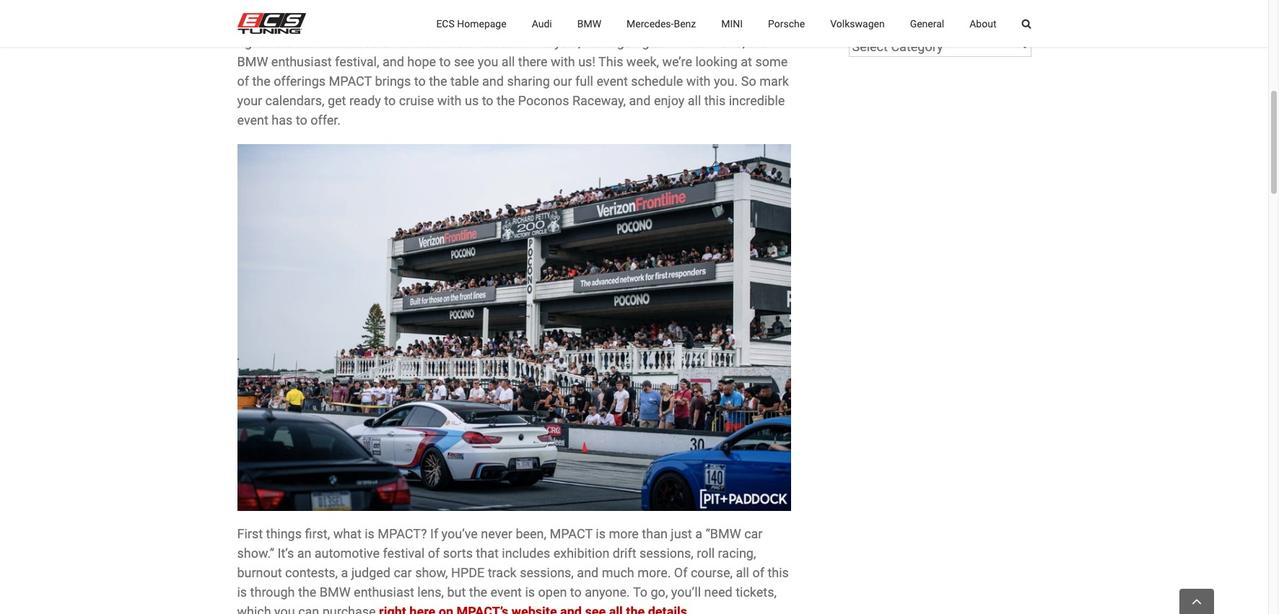 Task type: describe. For each thing, give the bounding box(es) containing it.
roll
[[697, 546, 715, 561]]

the up 'come'
[[467, 15, 485, 30]]

2 horizontal spatial with
[[686, 73, 711, 89]]

incredible
[[729, 93, 785, 108]]

to left see
[[439, 54, 451, 69]]

at
[[741, 54, 752, 69]]

show."
[[237, 546, 274, 561]]

the right in
[[665, 15, 684, 30]]

1 vertical spatial mpact
[[329, 73, 372, 89]]

2 vertical spatial with
[[437, 93, 462, 108]]

calendars,
[[265, 93, 324, 108]]

open
[[538, 585, 567, 600]]

enjoy
[[654, 93, 684, 108]]

fall
[[396, 34, 414, 50]]

just
[[671, 527, 692, 542]]

course,
[[691, 566, 733, 581]]

you.
[[714, 73, 738, 89]]

racing,
[[718, 546, 756, 561]]

has
[[272, 112, 293, 128]]

things
[[266, 527, 302, 542]]

lens,
[[417, 585, 444, 600]]

mercedes-benz link
[[627, 0, 696, 47]]

come
[[457, 34, 489, 50]]

your
[[237, 93, 262, 108]]

anyone.
[[585, 585, 630, 600]]

poconos
[[518, 93, 569, 108]]

beautiful
[[343, 34, 393, 50]]

get
[[328, 93, 346, 108]]

you inside as the summer starts to close, some of the best automotive events ring in the end of the season right before those beautiful fall colors come back. this year, we're going to mpact 2023, the bmw enthusiast festival, and hope to see you all there with us! this week, we're looking at some of the offerings mpact brings to the table and sharing our full event schedule with you. so mark your calendars, get ready to cruise with us to the poconos raceway, and enjoy all this incredible event has to offer.
[[478, 54, 498, 69]]

of
[[674, 566, 688, 581]]

bmw inside as the summer starts to close, some of the best automotive events ring in the end of the season right before those beautiful fall colors come back. this year, we're going to mpact 2023, the bmw enthusiast festival, and hope to see you all there with us! this week, we're looking at some of the offerings mpact brings to the table and sharing our full event schedule with you. so mark your calendars, get ready to cruise with us to the poconos raceway, and enjoy all this incredible event has to offer.
[[237, 54, 268, 69]]

see
[[454, 54, 474, 69]]

and up brings
[[382, 54, 404, 69]]

raceway,
[[572, 93, 626, 108]]

offer.
[[311, 112, 341, 128]]

ecs homepage
[[436, 18, 506, 29]]

to inside first things first, what is mpact? if you've never been, mpact is more than just a "bmw car show." it's an automotive festival of sorts that includes exhibition drift sessions, roll racing, burnout contests, a judged car show, hpde track sessions, and much more. of course, all of this is through the bmw enthusiast lens, but the event is open to anyone. to go, you'll need tickets, which you can purchase
[[570, 585, 582, 600]]

right
[[237, 34, 263, 50]]

includes
[[502, 546, 550, 561]]

through
[[250, 585, 295, 600]]

the up can at the left bottom of page
[[298, 585, 316, 600]]

judged
[[351, 566, 390, 581]]

automotive inside as the summer starts to close, some of the best automotive events ring in the end of the season right before those beautiful fall colors come back. this year, we're going to mpact 2023, the bmw enthusiast festival, and hope to see you all there with us! this week, we're looking at some of the offerings mpact brings to the table and sharing our full event schedule with you. so mark your calendars, get ready to cruise with us to the poconos raceway, and enjoy all this incredible event has to offer.
[[517, 15, 582, 30]]

audi link
[[532, 0, 552, 47]]

0 horizontal spatial event
[[237, 112, 268, 128]]

of up your
[[237, 73, 249, 89]]

it's
[[278, 546, 294, 561]]

offerings
[[274, 73, 326, 89]]

back.
[[492, 34, 524, 50]]

and down schedule
[[629, 93, 651, 108]]

close,
[[380, 15, 413, 30]]

sharing
[[507, 73, 550, 89]]

to down brings
[[384, 93, 396, 108]]

1 horizontal spatial car
[[744, 527, 763, 542]]

bmw inside first things first, what is mpact? if you've never been, mpact is more than just a "bmw car show." it's an automotive festival of sorts that includes exhibition drift sessions, roll racing, burnout contests, a judged car show, hpde track sessions, and much more. of course, all of this is through the bmw enthusiast lens, but the event is open to anyone. to go, you'll need tickets, which you can purchase
[[320, 585, 351, 600]]

go,
[[651, 585, 668, 600]]

and inside first things first, what is mpact? if you've never been, mpact is more than just a "bmw car show." it's an automotive festival of sorts that includes exhibition drift sessions, roll racing, burnout contests, a judged car show, hpde track sessions, and much more. of course, all of this is through the bmw enthusiast lens, but the event is open to anyone. to go, you'll need tickets, which you can purchase
[[577, 566, 599, 581]]

porsche link
[[768, 0, 805, 47]]

of up 'come'
[[452, 15, 464, 30]]

those
[[307, 34, 339, 50]]

track
[[488, 566, 517, 581]]

much
[[602, 566, 634, 581]]

this inside as the summer starts to close, some of the best automotive events ring in the end of the season right before those beautiful fall colors come back. this year, we're going to mpact 2023, the bmw enthusiast festival, and hope to see you all there with us! this week, we're looking at some of the offerings mpact brings to the table and sharing our full event schedule with you. so mark your calendars, get ready to cruise with us to the poconos raceway, and enjoy all this incredible event has to offer.
[[704, 93, 726, 108]]

about
[[970, 18, 996, 29]]

table
[[450, 73, 479, 89]]

end
[[687, 15, 708, 30]]

exhibition
[[553, 546, 609, 561]]

cruise
[[399, 93, 434, 108]]

festival
[[383, 546, 425, 561]]

the down the sharing
[[497, 93, 515, 108]]

as the summer starts to close, some of the best automotive events ring in the end of the season right before those beautiful fall colors come back. this year, we're going to mpact 2023, the bmw enthusiast festival, and hope to see you all there with us! this week, we're looking at some of the offerings mpact brings to the table and sharing our full event schedule with you. so mark your calendars, get ready to cruise with us to the poconos raceway, and enjoy all this incredible event has to offer.
[[237, 15, 790, 128]]

"bmw
[[705, 527, 741, 542]]

homepage
[[457, 18, 506, 29]]

1 vertical spatial this
[[598, 54, 623, 69]]

year,
[[554, 34, 581, 50]]

mpact?
[[378, 527, 427, 542]]

0 horizontal spatial all
[[501, 54, 515, 69]]

automotive inside first things first, what is mpact? if you've never been, mpact is more than just a "bmw car show." it's an automotive festival of sorts that includes exhibition drift sessions, roll racing, burnout contests, a judged car show, hpde track sessions, and much more. of course, all of this is through the bmw enthusiast lens, but the event is open to anyone. to go, you'll need tickets, which you can purchase
[[315, 546, 380, 561]]

events
[[585, 15, 623, 30]]

of right end
[[711, 15, 723, 30]]

0 vertical spatial event
[[596, 73, 628, 89]]

more
[[609, 527, 639, 542]]

to down the mercedes-benz
[[652, 34, 664, 50]]

categories
[[848, 11, 894, 21]]

more.
[[637, 566, 671, 581]]

been,
[[516, 527, 546, 542]]

to right 'has'
[[296, 112, 307, 128]]

an
[[297, 546, 311, 561]]

1 horizontal spatial with
[[551, 54, 575, 69]]

porsche
[[768, 18, 805, 29]]

first,
[[305, 527, 330, 542]]

full
[[575, 73, 593, 89]]

colors
[[418, 34, 453, 50]]

us
[[465, 93, 479, 108]]

to
[[633, 585, 648, 600]]



Task type: vqa. For each thing, say whether or not it's contained in the screenshot.
REFLECTION
no



Task type: locate. For each thing, give the bounding box(es) containing it.
2 vertical spatial all
[[736, 566, 749, 581]]

summer
[[277, 15, 325, 30]]

you down through
[[274, 605, 295, 615]]

1 horizontal spatial some
[[755, 54, 788, 69]]

the up at
[[748, 34, 767, 50]]

to up beautiful
[[365, 15, 377, 30]]

enthusiast inside as the summer starts to close, some of the best automotive events ring in the end of the season right before those beautiful fall colors come back. this year, we're going to mpact 2023, the bmw enthusiast festival, and hope to see you all there with us! this week, we're looking at some of the offerings mpact brings to the table and sharing our full event schedule with you. so mark your calendars, get ready to cruise with us to the poconos raceway, and enjoy all this incredible event has to offer.
[[271, 54, 332, 69]]

all right enjoy
[[688, 93, 701, 108]]

0 vertical spatial we're
[[584, 34, 614, 50]]

a left judged
[[341, 566, 348, 581]]

0 vertical spatial this
[[704, 93, 726, 108]]

looking
[[695, 54, 738, 69]]

1 horizontal spatial all
[[688, 93, 701, 108]]

2 horizontal spatial event
[[596, 73, 628, 89]]

us!
[[578, 54, 595, 69]]

the up your
[[252, 73, 271, 89]]

enthusiast up offerings
[[271, 54, 332, 69]]

sessions,
[[640, 546, 693, 561], [520, 566, 574, 581]]

with up our
[[551, 54, 575, 69]]

never
[[481, 527, 512, 542]]

burnout
[[237, 566, 282, 581]]

car up racing,
[[744, 527, 763, 542]]

general link
[[910, 0, 944, 47]]

0 horizontal spatial car
[[394, 566, 412, 581]]

ecs
[[436, 18, 455, 29]]

1 vertical spatial bmw
[[237, 54, 268, 69]]

0 vertical spatial all
[[501, 54, 515, 69]]

with left the us
[[437, 93, 462, 108]]

event inside first things first, what is mpact? if you've never been, mpact is more than just a "bmw car show." it's an automotive festival of sorts that includes exhibition drift sessions, roll racing, burnout contests, a judged car show, hpde track sessions, and much more. of course, all of this is through the bmw enthusiast lens, but the event is open to anyone. to go, you'll need tickets, which you can purchase
[[491, 585, 522, 600]]

of down if
[[428, 546, 440, 561]]

0 vertical spatial you
[[478, 54, 498, 69]]

hope
[[407, 54, 436, 69]]

event down your
[[237, 112, 268, 128]]

1 vertical spatial sessions,
[[520, 566, 574, 581]]

0 vertical spatial bmw
[[577, 18, 601, 29]]

mpact up exhibition
[[550, 527, 592, 542]]

1 horizontal spatial you
[[478, 54, 498, 69]]

our
[[553, 73, 572, 89]]

all inside first things first, what is mpact? if you've never been, mpact is more than just a "bmw car show." it's an automotive festival of sorts that includes exhibition drift sessions, roll racing, burnout contests, a judged car show, hpde track sessions, and much more. of course, all of this is through the bmw enthusiast lens, but the event is open to anyone. to go, you'll need tickets, which you can purchase
[[736, 566, 749, 581]]

1 horizontal spatial this
[[598, 54, 623, 69]]

can
[[298, 605, 319, 615]]

bmw
[[577, 18, 601, 29], [237, 54, 268, 69], [320, 585, 351, 600]]

this down you.
[[704, 93, 726, 108]]

but
[[447, 585, 466, 600]]

mark
[[759, 73, 789, 89]]

0 vertical spatial enthusiast
[[271, 54, 332, 69]]

event
[[596, 73, 628, 89], [237, 112, 268, 128], [491, 585, 522, 600]]

mpact
[[667, 34, 710, 50], [329, 73, 372, 89], [550, 527, 592, 542]]

bmw down right
[[237, 54, 268, 69]]

if
[[430, 527, 438, 542]]

the right but
[[469, 585, 487, 600]]

event down track on the bottom of page
[[491, 585, 522, 600]]

and down exhibition
[[577, 566, 599, 581]]

0 horizontal spatial this
[[526, 34, 551, 50]]

0 vertical spatial this
[[526, 34, 551, 50]]

1 horizontal spatial this
[[768, 566, 789, 581]]

this up tickets,
[[768, 566, 789, 581]]

1 vertical spatial enthusiast
[[354, 585, 414, 600]]

all down back.
[[501, 54, 515, 69]]

mpact down benz
[[667, 34, 710, 50]]

1 vertical spatial you
[[274, 605, 295, 615]]

going
[[617, 34, 649, 50]]

1 horizontal spatial mpact
[[550, 527, 592, 542]]

benz
[[674, 18, 696, 29]]

0 horizontal spatial this
[[704, 93, 726, 108]]

than
[[642, 527, 668, 542]]

some
[[416, 15, 449, 30], [755, 54, 788, 69]]

0 horizontal spatial mpact
[[329, 73, 372, 89]]

1 horizontal spatial a
[[695, 527, 702, 542]]

as
[[237, 15, 252, 30]]

the up 2023,
[[727, 15, 745, 30]]

0 horizontal spatial enthusiast
[[271, 54, 332, 69]]

with down the looking
[[686, 73, 711, 89]]

to down hope
[[414, 73, 426, 89]]

2 horizontal spatial bmw
[[577, 18, 601, 29]]

starts
[[328, 15, 362, 30]]

general
[[910, 18, 944, 29]]

0 vertical spatial some
[[416, 15, 449, 30]]

0 horizontal spatial automotive
[[315, 546, 380, 561]]

2 vertical spatial mpact
[[550, 527, 592, 542]]

0 horizontal spatial some
[[416, 15, 449, 30]]

before
[[267, 34, 304, 50]]

0 vertical spatial car
[[744, 527, 763, 542]]

enthusiast down judged
[[354, 585, 414, 600]]

1 vertical spatial with
[[686, 73, 711, 89]]

1 horizontal spatial event
[[491, 585, 522, 600]]

0 horizontal spatial a
[[341, 566, 348, 581]]

mini link
[[721, 0, 743, 47]]

mpact down festival, on the top of page
[[329, 73, 372, 89]]

all down racing,
[[736, 566, 749, 581]]

mercedes-benz
[[627, 18, 696, 29]]

0 horizontal spatial you
[[274, 605, 295, 615]]

is
[[365, 527, 375, 542], [596, 527, 606, 542], [237, 585, 247, 600], [525, 585, 535, 600]]

2 vertical spatial bmw
[[320, 585, 351, 600]]

mpact inside first things first, what is mpact? if you've never been, mpact is more than just a "bmw car show." it's an automotive festival of sorts that includes exhibition drift sessions, roll racing, burnout contests, a judged car show, hpde track sessions, and much more. of course, all of this is through the bmw enthusiast lens, but the event is open to anyone. to go, you'll need tickets, which you can purchase
[[550, 527, 592, 542]]

first
[[237, 527, 263, 542]]

which
[[237, 605, 271, 615]]

you've
[[441, 527, 478, 542]]

to right the us
[[482, 93, 493, 108]]

1 vertical spatial we're
[[662, 54, 692, 69]]

this down audi
[[526, 34, 551, 50]]

best
[[489, 15, 514, 30]]

sorts
[[443, 546, 473, 561]]

this right us!
[[598, 54, 623, 69]]

show,
[[415, 566, 448, 581]]

1 horizontal spatial enthusiast
[[354, 585, 414, 600]]

1 vertical spatial some
[[755, 54, 788, 69]]

0 horizontal spatial we're
[[584, 34, 614, 50]]

0 vertical spatial automotive
[[517, 15, 582, 30]]

1 horizontal spatial we're
[[662, 54, 692, 69]]

the down hope
[[429, 73, 447, 89]]

audi
[[532, 18, 552, 29]]

automotive down what
[[315, 546, 380, 561]]

need
[[704, 585, 732, 600]]

some up the mark
[[755, 54, 788, 69]]

sessions, down than
[[640, 546, 693, 561]]

1 horizontal spatial sessions,
[[640, 546, 693, 561]]

1 horizontal spatial bmw
[[320, 585, 351, 600]]

bmw link
[[577, 0, 601, 47]]

1 horizontal spatial automotive
[[517, 15, 582, 30]]

and right table at the top left of the page
[[482, 73, 504, 89]]

purchase
[[322, 605, 376, 615]]

first things first, what is mpact? if you've never been, mpact is more than just a "bmw car show." it's an automotive festival of sorts that includes exhibition drift sessions, roll racing, burnout contests, a judged car show, hpde track sessions, and much more. of course, all of this is through the bmw enthusiast lens, but the event is open to anyone. to go, you'll need tickets, which you can purchase
[[237, 527, 789, 615]]

is left more in the left bottom of the page
[[596, 527, 606, 542]]

what
[[333, 527, 361, 542]]

festival,
[[335, 54, 379, 69]]

0 vertical spatial mpact
[[667, 34, 710, 50]]

bmw up year,
[[577, 18, 601, 29]]

season
[[748, 15, 790, 30]]

tickets,
[[736, 585, 777, 600]]

some up the colors
[[416, 15, 449, 30]]

to right open
[[570, 585, 582, 600]]

sessions, up open
[[520, 566, 574, 581]]

2 horizontal spatial mpact
[[667, 34, 710, 50]]

enthusiast inside first things first, what is mpact? if you've never been, mpact is more than just a "bmw car show." it's an automotive festival of sorts that includes exhibition drift sessions, roll racing, burnout contests, a judged car show, hpde track sessions, and much more. of course, all of this is through the bmw enthusiast lens, but the event is open to anyone. to go, you'll need tickets, which you can purchase
[[354, 585, 414, 600]]

0 horizontal spatial sessions,
[[520, 566, 574, 581]]

0 horizontal spatial bmw
[[237, 54, 268, 69]]

automotive up year,
[[517, 15, 582, 30]]

0 vertical spatial sessions,
[[640, 546, 693, 561]]

there
[[518, 54, 548, 69]]

schedule
[[631, 73, 683, 89]]

this inside first things first, what is mpact? if you've never been, mpact is more than just a "bmw car show." it's an automotive festival of sorts that includes exhibition drift sessions, roll racing, burnout contests, a judged car show, hpde track sessions, and much more. of course, all of this is through the bmw enthusiast lens, but the event is open to anyone. to go, you'll need tickets, which you can purchase
[[768, 566, 789, 581]]

2023,
[[713, 34, 745, 50]]

0 vertical spatial with
[[551, 54, 575, 69]]

to
[[365, 15, 377, 30], [652, 34, 664, 50], [439, 54, 451, 69], [414, 73, 426, 89], [384, 93, 396, 108], [482, 93, 493, 108], [296, 112, 307, 128], [570, 585, 582, 600]]

car
[[744, 527, 763, 542], [394, 566, 412, 581]]

is up which in the left bottom of the page
[[237, 585, 247, 600]]

bmw up purchase
[[320, 585, 351, 600]]

we're up schedule
[[662, 54, 692, 69]]

0 vertical spatial a
[[695, 527, 702, 542]]

2 vertical spatial event
[[491, 585, 522, 600]]

the
[[255, 15, 274, 30], [467, 15, 485, 30], [665, 15, 684, 30], [727, 15, 745, 30], [748, 34, 767, 50], [252, 73, 271, 89], [429, 73, 447, 89], [497, 93, 515, 108], [298, 585, 316, 600], [469, 585, 487, 600]]

event up raceway, on the left top
[[596, 73, 628, 89]]

brings
[[375, 73, 411, 89]]

ecs tuning logo image
[[237, 13, 306, 34]]

0 horizontal spatial with
[[437, 93, 462, 108]]

of up tickets,
[[752, 566, 764, 581]]

you'll
[[671, 585, 701, 600]]

mini
[[721, 18, 743, 29]]

car down festival
[[394, 566, 412, 581]]

mercedes-
[[627, 18, 674, 29]]

volkswagen link
[[830, 0, 885, 47]]

and
[[382, 54, 404, 69], [482, 73, 504, 89], [629, 93, 651, 108], [577, 566, 599, 581]]

is left open
[[525, 585, 535, 600]]

volkswagen
[[830, 18, 885, 29]]

a right just
[[695, 527, 702, 542]]

we're
[[584, 34, 614, 50], [662, 54, 692, 69]]

drift
[[613, 546, 636, 561]]

1 vertical spatial automotive
[[315, 546, 380, 561]]

2 horizontal spatial all
[[736, 566, 749, 581]]

you inside first things first, what is mpact? if you've never been, mpact is more than just a "bmw car show." it's an automotive festival of sorts that includes exhibition drift sessions, roll racing, burnout contests, a judged car show, hpde track sessions, and much more. of course, all of this is through the bmw enthusiast lens, but the event is open to anyone. to go, you'll need tickets, which you can purchase
[[274, 605, 295, 615]]

is right what
[[365, 527, 375, 542]]

the right the as on the top of the page
[[255, 15, 274, 30]]

you right see
[[478, 54, 498, 69]]

1 vertical spatial all
[[688, 93, 701, 108]]

in
[[652, 15, 662, 30]]

you
[[478, 54, 498, 69], [274, 605, 295, 615]]

ring
[[627, 15, 649, 30]]

1 vertical spatial event
[[237, 112, 268, 128]]

1 vertical spatial a
[[341, 566, 348, 581]]

1 vertical spatial this
[[768, 566, 789, 581]]

about link
[[970, 0, 996, 47]]

we're down events
[[584, 34, 614, 50]]

1 vertical spatial car
[[394, 566, 412, 581]]



